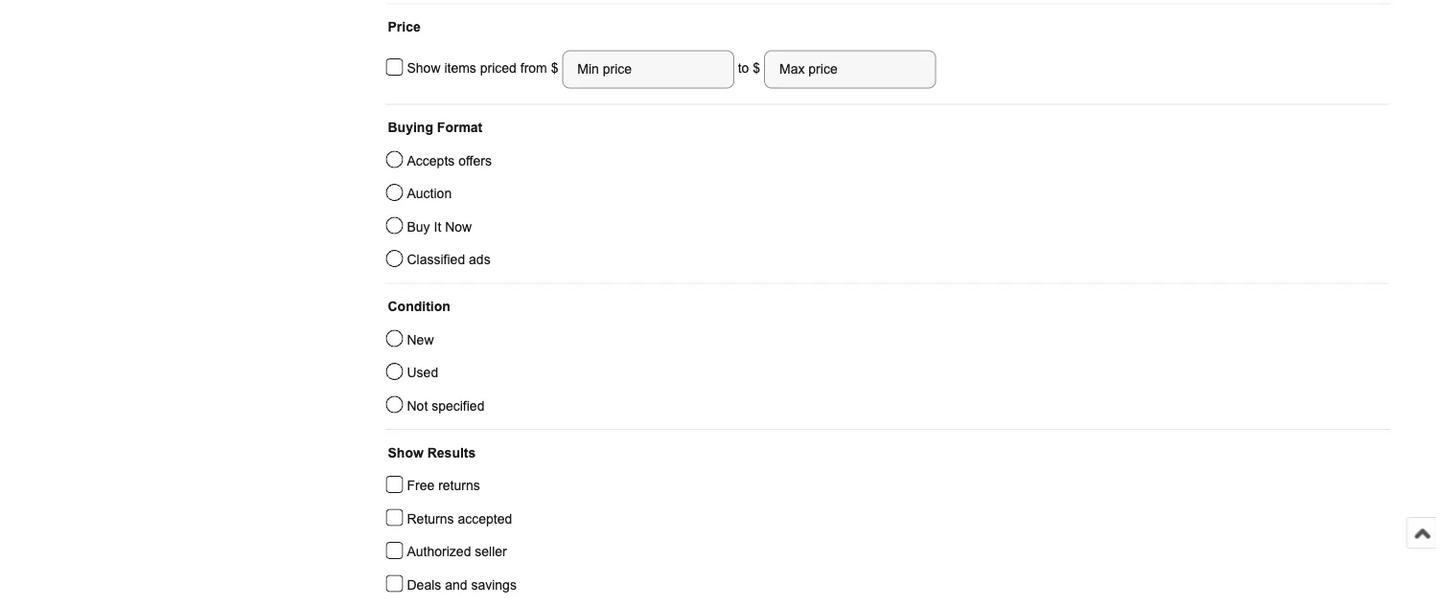 Task type: locate. For each thing, give the bounding box(es) containing it.
classified
[[407, 253, 465, 268]]

buying format
[[388, 120, 483, 135]]

returns accepted
[[407, 512, 512, 527]]

show
[[407, 61, 441, 76], [388, 446, 424, 461]]

seller
[[475, 545, 507, 560]]

show left items
[[407, 61, 441, 76]]

offers
[[459, 153, 492, 168]]

accepted
[[458, 512, 512, 527]]

buy it now
[[407, 220, 472, 234]]

specified
[[432, 399, 485, 414]]

returns
[[407, 512, 454, 527]]

Enter maximum price range value, $ text field
[[764, 50, 936, 89]]

to
[[738, 61, 749, 76]]

0 vertical spatial show
[[407, 61, 441, 76]]

new
[[407, 333, 434, 348]]

0 horizontal spatial $
[[551, 61, 562, 76]]

$ right to
[[753, 61, 760, 76]]

deals
[[407, 578, 441, 593]]

1 horizontal spatial $
[[753, 61, 760, 76]]

accepts
[[407, 153, 455, 168]]

1 $ from the left
[[551, 61, 562, 76]]

items
[[444, 61, 476, 76]]

accepts offers
[[407, 153, 492, 168]]

$
[[551, 61, 562, 76], [753, 61, 760, 76]]

now
[[445, 220, 472, 234]]

authorized
[[407, 545, 471, 560]]

$ right from
[[551, 61, 562, 76]]

show up free
[[388, 446, 424, 461]]

classified ads
[[407, 253, 491, 268]]

1 vertical spatial show
[[388, 446, 424, 461]]

show items priced from
[[407, 61, 551, 76]]



Task type: vqa. For each thing, say whether or not it's contained in the screenshot.
'Free'
yes



Task type: describe. For each thing, give the bounding box(es) containing it.
results
[[427, 446, 476, 461]]

price
[[388, 20, 421, 35]]

auction
[[407, 187, 452, 201]]

not
[[407, 399, 428, 414]]

show for show results
[[388, 446, 424, 461]]

ads
[[469, 253, 491, 268]]

returns
[[438, 479, 480, 494]]

show for show items priced from
[[407, 61, 441, 76]]

2 $ from the left
[[753, 61, 760, 76]]

free
[[407, 479, 435, 494]]

savings
[[471, 578, 517, 593]]

buy
[[407, 220, 430, 234]]

and
[[445, 578, 467, 593]]

deals and savings
[[407, 578, 517, 593]]

it
[[434, 220, 441, 234]]

not specified
[[407, 399, 485, 414]]

used
[[407, 366, 438, 381]]

show results
[[388, 446, 476, 461]]

condition
[[388, 300, 450, 315]]

priced
[[480, 61, 517, 76]]

from
[[520, 61, 547, 76]]

free returns
[[407, 479, 480, 494]]

authorized seller
[[407, 545, 507, 560]]

buying
[[388, 120, 433, 135]]

format
[[437, 120, 483, 135]]

to $
[[734, 61, 764, 76]]

Enter minimum price range value, $ text field
[[562, 50, 734, 89]]



